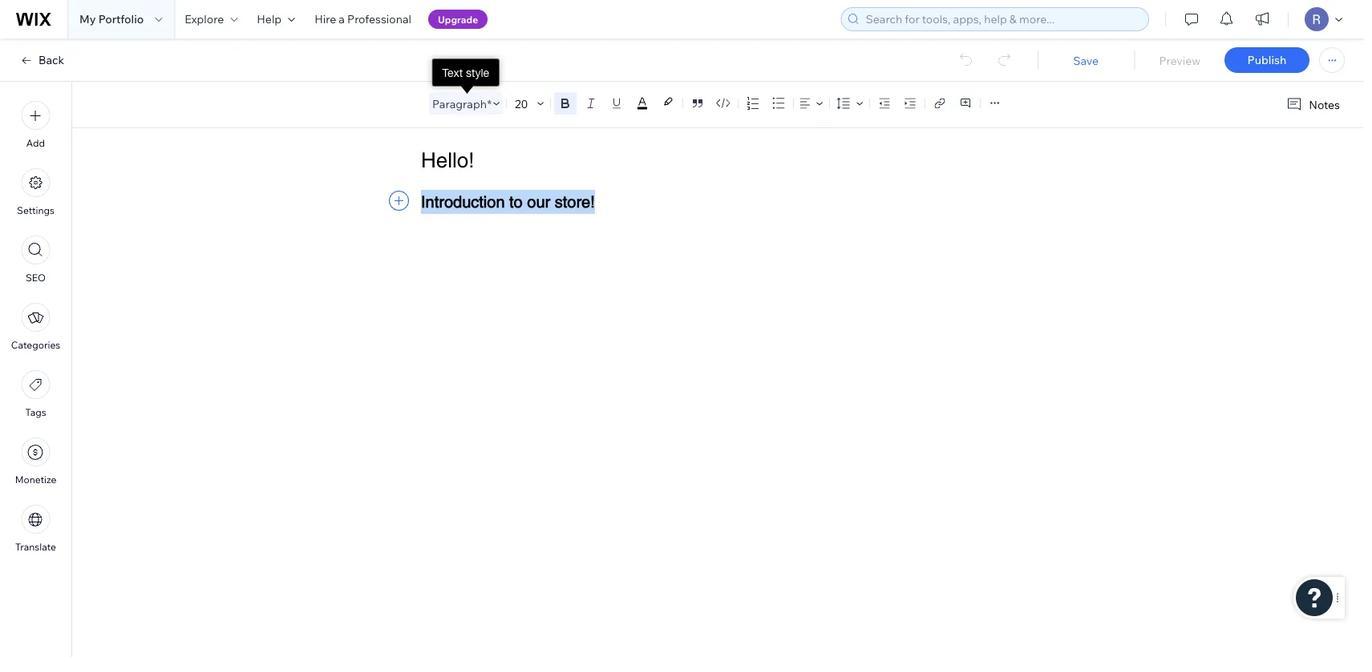 Task type: describe. For each thing, give the bounding box(es) containing it.
store!
[[555, 193, 595, 211]]

introduction to our store!
[[421, 193, 595, 211]]

our
[[527, 193, 551, 211]]

portfolio
[[98, 12, 144, 26]]

paragraph *
[[433, 96, 492, 111]]

my portfolio
[[79, 12, 144, 26]]

categories
[[11, 339, 60, 351]]

Font Size field
[[513, 96, 531, 111]]

a
[[339, 12, 345, 26]]

notes
[[1310, 97, 1341, 112]]

back button
[[19, 53, 64, 67]]

my
[[79, 12, 96, 26]]

Search for tools, apps, help & more... field
[[861, 8, 1144, 30]]

settings
[[17, 205, 54, 217]]

settings button
[[17, 169, 54, 217]]

add
[[26, 137, 45, 149]]

hire a professional
[[315, 12, 412, 26]]

seo
[[26, 272, 46, 284]]

publish
[[1248, 53, 1287, 67]]

explore
[[185, 12, 224, 26]]

*
[[487, 96, 492, 111]]

help button
[[247, 0, 305, 39]]

save button
[[1054, 53, 1119, 68]]

save
[[1074, 53, 1099, 67]]

translate button
[[15, 506, 56, 554]]

paragraph
[[433, 96, 487, 111]]



Task type: locate. For each thing, give the bounding box(es) containing it.
add button
[[21, 101, 50, 149]]

back
[[39, 53, 64, 67]]

tags button
[[21, 371, 50, 419]]

upgrade button
[[428, 10, 488, 29]]

professional
[[348, 12, 412, 26]]

menu containing add
[[0, 91, 71, 563]]

monetize button
[[15, 438, 56, 486]]

hire
[[315, 12, 336, 26]]

to
[[510, 193, 523, 211]]

notes button
[[1281, 94, 1346, 116]]

monetize
[[15, 474, 56, 486]]

help
[[257, 12, 282, 26]]

Add a Catchy Title text field
[[421, 148, 1004, 173]]

upgrade
[[438, 13, 478, 25]]

translate
[[15, 542, 56, 554]]

tags
[[25, 407, 46, 419]]

seo button
[[21, 236, 50, 284]]

introduction
[[421, 193, 505, 211]]

categories button
[[11, 303, 60, 351]]

menu
[[0, 91, 71, 563]]

publish button
[[1225, 47, 1310, 73]]

hire a professional link
[[305, 0, 421, 39]]



Task type: vqa. For each thing, say whether or not it's contained in the screenshot.
Monetize
yes



